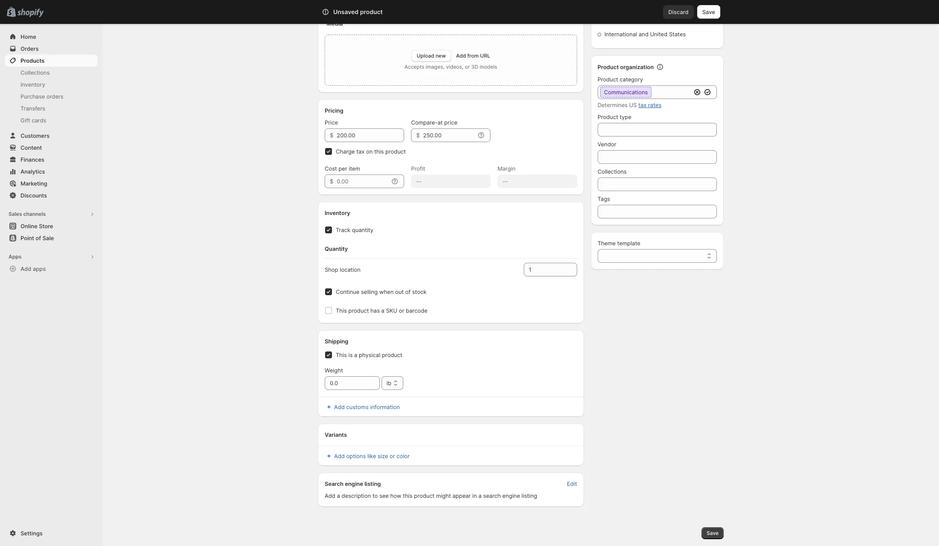 Task type: locate. For each thing, give the bounding box(es) containing it.
save button
[[697, 5, 720, 19], [702, 528, 724, 540]]

point of sale link
[[5, 232, 97, 244]]

product right on
[[385, 148, 406, 155]]

media
[[326, 20, 343, 27]]

add
[[456, 53, 466, 59], [21, 266, 31, 273], [334, 404, 345, 411], [334, 453, 345, 460], [325, 493, 335, 500]]

like
[[367, 453, 376, 460]]

tax
[[638, 102, 647, 109], [356, 148, 365, 155]]

channels
[[23, 211, 46, 217]]

1 vertical spatial save
[[707, 531, 719, 537]]

None number field
[[524, 263, 564, 277]]

or right sku
[[399, 308, 404, 314]]

this for this product has a sku or barcode
[[336, 308, 347, 314]]

1 vertical spatial engine
[[502, 493, 520, 500]]

0 vertical spatial inventory
[[21, 81, 45, 88]]

store
[[39, 223, 53, 230]]

gift
[[21, 117, 30, 124]]

listing right search
[[522, 493, 537, 500]]

1 horizontal spatial listing
[[522, 493, 537, 500]]

add a description to see how this product might appear in a search engine listing
[[325, 493, 537, 500]]

1 horizontal spatial or
[[399, 308, 404, 314]]

description
[[342, 493, 371, 500]]

1 horizontal spatial tax
[[638, 102, 647, 109]]

search up description
[[325, 481, 343, 488]]

Tags text field
[[598, 205, 717, 219]]

1 vertical spatial of
[[405, 289, 411, 296]]

new
[[436, 53, 446, 59]]

this for this is a physical product
[[336, 352, 347, 359]]

0 vertical spatial save button
[[697, 5, 720, 19]]

upload new button
[[412, 50, 451, 62]]

1 vertical spatial product
[[598, 76, 618, 83]]

1 vertical spatial search
[[325, 481, 343, 488]]

1 horizontal spatial collections
[[598, 168, 627, 175]]

1 horizontal spatial search
[[360, 9, 378, 15]]

of inside button
[[36, 235, 41, 242]]

1 product from the top
[[598, 64, 619, 70]]

or left the '3d'
[[465, 64, 470, 70]]

1 vertical spatial collections
[[598, 168, 627, 175]]

product category
[[598, 76, 643, 83]]

inventory up purchase
[[21, 81, 45, 88]]

product for product organization
[[598, 64, 619, 70]]

1 vertical spatial this
[[403, 493, 412, 500]]

listing
[[365, 481, 381, 488], [522, 493, 537, 500]]

product down product organization
[[598, 76, 618, 83]]

cards
[[32, 117, 46, 124]]

add for add apps
[[21, 266, 31, 273]]

this right how
[[403, 493, 412, 500]]

apps button
[[5, 251, 97, 263]]

0 vertical spatial product
[[598, 64, 619, 70]]

0 horizontal spatial tax
[[356, 148, 365, 155]]

size
[[378, 453, 388, 460]]

marketing
[[21, 180, 47, 187]]

0 vertical spatial or
[[465, 64, 470, 70]]

0 horizontal spatial search
[[325, 481, 343, 488]]

or inside button
[[390, 453, 395, 460]]

edit button
[[562, 479, 582, 490]]

0 vertical spatial engine
[[345, 481, 363, 488]]

add down search engine listing
[[325, 493, 335, 500]]

2 product from the top
[[598, 76, 618, 83]]

0 vertical spatial listing
[[365, 481, 381, 488]]

tax right us
[[638, 102, 647, 109]]

point of sale button
[[0, 232, 103, 244]]

Cost per item text field
[[337, 175, 389, 188]]

collections down vendor
[[598, 168, 627, 175]]

price
[[444, 119, 457, 126]]

sku
[[386, 308, 397, 314]]

from
[[467, 53, 479, 59]]

or right size
[[390, 453, 395, 460]]

0 horizontal spatial of
[[36, 235, 41, 242]]

models
[[480, 64, 497, 70]]

information
[[370, 404, 400, 411]]

customers link
[[5, 130, 97, 142]]

discounts link
[[5, 190, 97, 202]]

discard
[[668, 9, 689, 15]]

3d
[[471, 64, 478, 70]]

home
[[21, 33, 36, 40]]

1 vertical spatial inventory
[[325, 210, 350, 217]]

search button
[[346, 5, 593, 19]]

unsaved
[[333, 8, 359, 15]]

add from url button
[[456, 53, 490, 59]]

$ for compare-at price
[[416, 132, 420, 139]]

margin
[[498, 165, 516, 172]]

0 vertical spatial this
[[336, 308, 347, 314]]

search engine listing
[[325, 481, 381, 488]]

this left is
[[336, 352, 347, 359]]

discard button
[[663, 5, 694, 19]]

add left 'options' on the bottom left
[[334, 453, 345, 460]]

add options like size or color button
[[320, 451, 415, 463]]

0 vertical spatial of
[[36, 235, 41, 242]]

3 product from the top
[[598, 114, 618, 120]]

this down continue
[[336, 308, 347, 314]]

$ down price
[[330, 132, 333, 139]]

collections
[[21, 69, 50, 76], [598, 168, 627, 175]]

images,
[[426, 64, 445, 70]]

2 vertical spatial product
[[598, 114, 618, 120]]

Product category text field
[[598, 85, 691, 99]]

of right out
[[405, 289, 411, 296]]

search inside button
[[360, 9, 378, 15]]

2 this from the top
[[336, 352, 347, 359]]

2 vertical spatial or
[[390, 453, 395, 460]]

engine
[[345, 481, 363, 488], [502, 493, 520, 500]]

orders
[[46, 93, 63, 100]]

0 vertical spatial save
[[702, 9, 715, 15]]

$ down the cost
[[330, 178, 333, 185]]

might
[[436, 493, 451, 500]]

save for save button to the bottom
[[707, 531, 719, 537]]

of
[[36, 235, 41, 242], [405, 289, 411, 296]]

0 horizontal spatial this
[[374, 148, 384, 155]]

purchase
[[21, 93, 45, 100]]

tax left on
[[356, 148, 365, 155]]

international
[[604, 31, 637, 38]]

$ down compare-
[[416, 132, 420, 139]]

1 horizontal spatial inventory
[[325, 210, 350, 217]]

0 horizontal spatial listing
[[365, 481, 381, 488]]

Compare-at price text field
[[423, 129, 475, 142]]

home link
[[5, 31, 97, 43]]

shopify image
[[17, 9, 44, 17]]

save for topmost save button
[[702, 9, 715, 15]]

0 vertical spatial tax
[[638, 102, 647, 109]]

accepts
[[405, 64, 424, 70]]

1 vertical spatial this
[[336, 352, 347, 359]]

product down determines
[[598, 114, 618, 120]]

2 horizontal spatial or
[[465, 64, 470, 70]]

0 vertical spatial this
[[374, 148, 384, 155]]

1 horizontal spatial this
[[403, 493, 412, 500]]

$
[[330, 132, 333, 139], [416, 132, 420, 139], [330, 178, 333, 185]]

discounts
[[21, 192, 47, 199]]

settings
[[21, 531, 43, 537]]

add left the from
[[456, 53, 466, 59]]

collections down "products"
[[21, 69, 50, 76]]

0 horizontal spatial or
[[390, 453, 395, 460]]

this
[[336, 308, 347, 314], [336, 352, 347, 359]]

1 this from the top
[[336, 308, 347, 314]]

point of sale
[[21, 235, 54, 242]]

lb
[[387, 380, 391, 387]]

customs
[[346, 404, 369, 411]]

Vendor text field
[[598, 150, 717, 164]]

a right is
[[354, 352, 357, 359]]

vendor
[[598, 141, 616, 148]]

engine up description
[[345, 481, 363, 488]]

0 vertical spatial search
[[360, 9, 378, 15]]

add for add from url
[[456, 53, 466, 59]]

quantity
[[325, 246, 348, 253]]

add left 'apps' at the top
[[21, 266, 31, 273]]

of left sale
[[36, 235, 41, 242]]

determines
[[598, 102, 628, 109]]

inventory up track
[[325, 210, 350, 217]]

how
[[390, 493, 401, 500]]

engine right search
[[502, 493, 520, 500]]

this right on
[[374, 148, 384, 155]]

at
[[438, 119, 443, 126]]

Margin text field
[[498, 175, 577, 188]]

or
[[465, 64, 470, 70], [399, 308, 404, 314], [390, 453, 395, 460]]

product up product category
[[598, 64, 619, 70]]

listing up to
[[365, 481, 381, 488]]

purchase orders link
[[5, 91, 97, 103]]

1 vertical spatial listing
[[522, 493, 537, 500]]

upload new
[[417, 53, 446, 59]]

Collections text field
[[598, 178, 717, 191]]

product
[[360, 8, 383, 15], [385, 148, 406, 155], [348, 308, 369, 314], [382, 352, 402, 359], [414, 493, 435, 500]]

product for product category
[[598, 76, 618, 83]]

search right unsaved
[[360, 9, 378, 15]]

0 horizontal spatial collections
[[21, 69, 50, 76]]

add left customs
[[334, 404, 345, 411]]



Task type: describe. For each thing, give the bounding box(es) containing it.
weight
[[325, 367, 343, 374]]

barcode
[[406, 308, 427, 314]]

add from url
[[456, 53, 490, 59]]

online store
[[21, 223, 53, 230]]

sale
[[42, 235, 54, 242]]

Weight text field
[[325, 377, 380, 391]]

color
[[397, 453, 410, 460]]

transfers
[[21, 105, 45, 112]]

on
[[366, 148, 373, 155]]

orders link
[[5, 43, 97, 55]]

a right in
[[478, 493, 482, 500]]

add customs information button
[[320, 402, 582, 414]]

search for search engine listing
[[325, 481, 343, 488]]

gift cards
[[21, 117, 46, 124]]

0 horizontal spatial engine
[[345, 481, 363, 488]]

quantity
[[352, 227, 373, 234]]

finances link
[[5, 154, 97, 166]]

product type
[[598, 114, 631, 120]]

settings link
[[5, 528, 97, 540]]

product left might
[[414, 493, 435, 500]]

sales channels
[[9, 211, 46, 217]]

Product type text field
[[598, 123, 717, 137]]

apps
[[9, 254, 21, 260]]

compare-at price
[[411, 119, 457, 126]]

analytics link
[[5, 166, 97, 178]]

inventory link
[[5, 79, 97, 91]]

united
[[650, 31, 667, 38]]

0 vertical spatial collections
[[21, 69, 50, 76]]

track
[[336, 227, 350, 234]]

product right unsaved
[[360, 8, 383, 15]]

stock
[[412, 289, 426, 296]]

cost per item
[[325, 165, 360, 172]]

online store link
[[5, 220, 97, 232]]

marketing link
[[5, 178, 97, 190]]

sales channels button
[[5, 208, 97, 220]]

shop location
[[325, 267, 361, 273]]

rates
[[648, 102, 661, 109]]

product right physical
[[382, 352, 402, 359]]

online store button
[[0, 220, 103, 232]]

continue
[[336, 289, 359, 296]]

category
[[620, 76, 643, 83]]

1 vertical spatial or
[[399, 308, 404, 314]]

$ for price
[[330, 132, 333, 139]]

cost
[[325, 165, 337, 172]]

gift cards link
[[5, 115, 97, 126]]

tags
[[598, 196, 610, 203]]

is
[[348, 352, 353, 359]]

collections link
[[5, 67, 97, 79]]

physical
[[359, 352, 380, 359]]

customers
[[21, 132, 50, 139]]

1 horizontal spatial engine
[[502, 493, 520, 500]]

finances
[[21, 156, 44, 163]]

edit
[[567, 481, 577, 488]]

search for search
[[360, 9, 378, 15]]

has
[[370, 308, 380, 314]]

markets
[[598, 17, 619, 24]]

per
[[339, 165, 347, 172]]

0 horizontal spatial inventory
[[21, 81, 45, 88]]

accepts images, videos, or 3d models
[[405, 64, 497, 70]]

product for product type
[[598, 114, 618, 120]]

unsaved product
[[333, 8, 383, 15]]

this is a physical product
[[336, 352, 402, 359]]

product left has
[[348, 308, 369, 314]]

Profit text field
[[411, 175, 491, 188]]

item
[[349, 165, 360, 172]]

charge tax on this product
[[336, 148, 406, 155]]

add options like size or color
[[334, 453, 410, 460]]

Price text field
[[337, 129, 404, 142]]

purchase orders
[[21, 93, 63, 100]]

type
[[620, 114, 631, 120]]

content
[[21, 144, 42, 151]]

profit
[[411, 165, 425, 172]]

us
[[629, 102, 637, 109]]

product organization
[[598, 64, 654, 70]]

shipping
[[325, 338, 348, 345]]

1 vertical spatial tax
[[356, 148, 365, 155]]

a left description
[[337, 493, 340, 500]]

point
[[21, 235, 34, 242]]

shop
[[325, 267, 338, 273]]

1 horizontal spatial of
[[405, 289, 411, 296]]

add for add options like size or color
[[334, 453, 345, 460]]

upload
[[417, 53, 434, 59]]

template
[[617, 240, 640, 247]]

add for add a description to see how this product might appear in a search engine listing
[[325, 493, 335, 500]]

products link
[[5, 55, 97, 67]]

content link
[[5, 142, 97, 154]]

determines us tax rates
[[598, 102, 661, 109]]

track quantity
[[336, 227, 373, 234]]

online
[[21, 223, 37, 230]]

appear
[[452, 493, 471, 500]]

out
[[395, 289, 404, 296]]

transfers link
[[5, 103, 97, 115]]

theme
[[598, 240, 616, 247]]

states
[[669, 31, 686, 38]]

location
[[340, 267, 361, 273]]

search
[[483, 493, 501, 500]]

analytics
[[21, 168, 45, 175]]

and
[[639, 31, 649, 38]]

$ for cost per item
[[330, 178, 333, 185]]

1 vertical spatial save button
[[702, 528, 724, 540]]

add for add customs information
[[334, 404, 345, 411]]

continue selling when out of stock
[[336, 289, 426, 296]]

a right has
[[381, 308, 384, 314]]



Task type: vqa. For each thing, say whether or not it's contained in the screenshot.
text field
no



